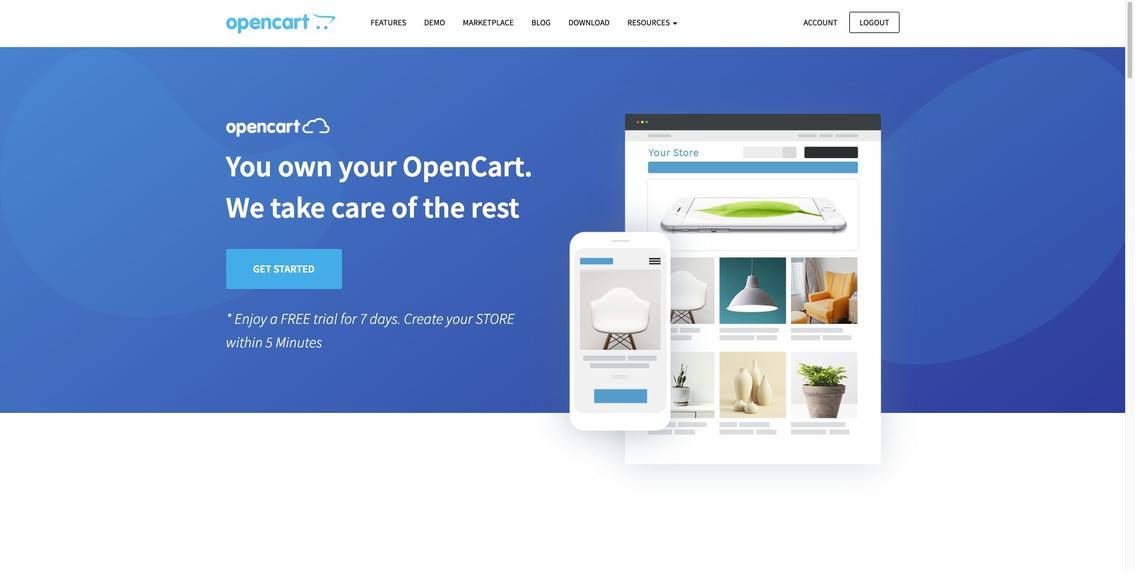 Task type: describe. For each thing, give the bounding box(es) containing it.
we
[[226, 189, 265, 226]]

take
[[270, 189, 325, 226]]

demo link
[[415, 12, 454, 33]]

logout link
[[850, 12, 899, 33]]

get
[[253, 262, 271, 276]]

free
[[281, 310, 310, 329]]

rest
[[471, 189, 520, 226]]

blog
[[532, 17, 551, 28]]

marketplace
[[463, 17, 514, 28]]

the
[[423, 189, 465, 226]]

resources link
[[619, 12, 686, 33]]

you own your opencart. we take care of the rest
[[226, 147, 533, 226]]

* enjoy a free trial for 7 days. create your store within 5 minutes
[[226, 310, 515, 352]]

download link
[[560, 12, 619, 33]]

trial
[[313, 310, 338, 329]]

create
[[404, 310, 443, 329]]

opencart cloud image
[[226, 12, 335, 34]]

get started
[[253, 262, 315, 276]]

opencart.
[[402, 147, 533, 185]]

features link
[[362, 12, 415, 33]]

5
[[266, 333, 273, 352]]

your inside you own your opencart. we take care of the rest
[[338, 147, 397, 185]]

days.
[[370, 310, 401, 329]]



Task type: locate. For each thing, give the bounding box(es) containing it.
logout
[[860, 17, 889, 27]]

1 horizontal spatial your
[[446, 310, 473, 329]]

minutes
[[276, 333, 322, 352]]

*
[[226, 310, 232, 329]]

download
[[569, 17, 610, 28]]

of
[[392, 189, 417, 226]]

own
[[278, 147, 333, 185]]

for
[[341, 310, 357, 329]]

care
[[331, 189, 386, 226]]

features
[[371, 17, 406, 28]]

get started link
[[226, 249, 342, 290]]

account
[[804, 17, 838, 27]]

blog link
[[523, 12, 560, 33]]

your inside * enjoy a free trial for 7 days. create your store within 5 minutes
[[446, 310, 473, 329]]

your up care
[[338, 147, 397, 185]]

within
[[226, 333, 263, 352]]

resources
[[628, 17, 672, 28]]

store
[[476, 310, 515, 329]]

0 vertical spatial your
[[338, 147, 397, 185]]

1 vertical spatial your
[[446, 310, 473, 329]]

a
[[270, 310, 278, 329]]

started
[[273, 262, 315, 276]]

your left store
[[446, 310, 473, 329]]

7
[[360, 310, 367, 329]]

you
[[226, 147, 272, 185]]

demo
[[424, 17, 445, 28]]

enjoy
[[235, 310, 267, 329]]

0 horizontal spatial your
[[338, 147, 397, 185]]

marketplace link
[[454, 12, 523, 33]]

your
[[338, 147, 397, 185], [446, 310, 473, 329]]

account link
[[794, 12, 848, 33]]



Task type: vqa. For each thing, say whether or not it's contained in the screenshot.
Create
yes



